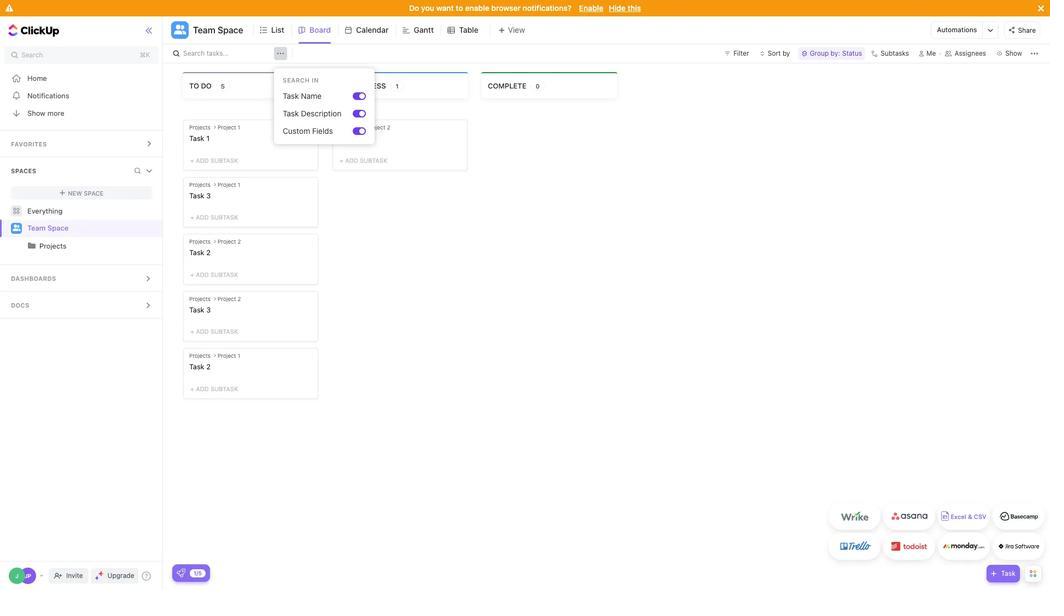 Task type: describe. For each thing, give the bounding box(es) containing it.
projects down "‎task 1"
[[189, 181, 211, 188]]

assignees button
[[941, 47, 991, 60]]

1 vertical spatial space
[[84, 190, 104, 197]]

add down task 2
[[196, 271, 209, 278]]

home
[[27, 74, 47, 82]]

notifications?
[[523, 3, 572, 13]]

+ add subtask down "‎task 1"
[[190, 157, 238, 164]]

share button
[[1005, 21, 1040, 39]]

home link
[[0, 69, 163, 87]]

+ add subtask up "‎task 2"
[[190, 328, 238, 336]]

space for team space button
[[218, 25, 243, 35]]

task 3 for project 2
[[189, 306, 211, 314]]

2 for 2
[[238, 239, 241, 245]]

add up task 2
[[196, 214, 209, 221]]

dashboards
[[11, 275, 56, 282]]

enable
[[465, 3, 489, 13]]

enable
[[579, 3, 604, 13]]

projects inside sidebar 'navigation'
[[39, 242, 66, 251]]

in progress
[[339, 81, 386, 90]]

automations button
[[932, 22, 983, 38]]

assignees
[[955, 49, 986, 57]]

+ down "‎task 2"
[[190, 386, 194, 393]]

list
[[271, 25, 284, 34]]

projects up "‎task 1"
[[189, 124, 211, 131]]

0 horizontal spatial to
[[189, 81, 199, 90]]

add down "‎task 1"
[[196, 157, 209, 164]]

search in
[[283, 77, 319, 84]]

projects up task 2
[[189, 239, 211, 245]]

task 3 for project 1
[[189, 191, 211, 200]]

in
[[339, 81, 346, 90]]

favorites button
[[0, 131, 163, 157]]

project 2 for task 3
[[218, 296, 241, 302]]

+ down task 1
[[340, 157, 344, 164]]

+ up task 2
[[190, 214, 194, 221]]

team space for team space 'link'
[[27, 224, 69, 233]]

team space button
[[189, 18, 243, 42]]

user group image
[[12, 225, 21, 232]]

team for team space button
[[193, 25, 215, 35]]

gantt
[[414, 25, 434, 34]]

want
[[436, 3, 454, 13]]

board link
[[310, 16, 335, 44]]

1 projects link from the left
[[1, 237, 153, 255]]

show
[[27, 109, 45, 117]]

custom fields button
[[278, 123, 353, 140]]

everything link
[[0, 202, 163, 220]]

notifications link
[[0, 87, 163, 104]]

name
[[301, 91, 322, 101]]

5
[[221, 82, 225, 89]]

fields
[[312, 126, 333, 136]]

+ down "‎task 1"
[[190, 157, 194, 164]]

do
[[409, 3, 419, 13]]

3 for project 1
[[206, 191, 211, 200]]

add down "‎task 2"
[[196, 386, 209, 393]]

3 for project 2
[[206, 306, 211, 314]]

+ up "‎task 2"
[[190, 328, 194, 336]]

+ down task 2
[[190, 271, 194, 278]]

search for search
[[21, 51, 43, 59]]

hide
[[609, 3, 626, 13]]

share
[[1018, 26, 1036, 34]]

everything
[[27, 207, 63, 215]]

+ add subtask down "‎task 2"
[[190, 386, 238, 393]]

add down task 1
[[345, 157, 358, 164]]

sidebar navigation
[[0, 16, 163, 591]]

project 2 for task 1
[[367, 124, 390, 131]]

team space link
[[27, 220, 153, 237]]

onboarding checklist button element
[[177, 569, 185, 578]]

team space for team space button
[[193, 25, 243, 35]]

+ add subtask up task 2
[[190, 214, 238, 221]]

browser
[[491, 3, 521, 13]]



Task type: locate. For each thing, give the bounding box(es) containing it.
0 vertical spatial to
[[456, 3, 463, 13]]

projects up task 1
[[339, 124, 360, 131]]

team up "search tasks..."
[[193, 25, 215, 35]]

task 3
[[189, 191, 211, 200], [189, 306, 211, 314]]

0 vertical spatial project 1
[[218, 124, 240, 131]]

task inside 'button'
[[283, 91, 299, 101]]

favorites
[[11, 141, 47, 148]]

board
[[310, 25, 331, 34]]

2 vertical spatial project 2
[[218, 296, 241, 302]]

2 project 1 from the top
[[218, 181, 240, 188]]

upgrade
[[108, 572, 134, 580]]

task name button
[[278, 88, 353, 105]]

0 vertical spatial ‎task
[[189, 134, 204, 143]]

1 vertical spatial project 1
[[218, 181, 240, 188]]

show more
[[27, 109, 64, 117]]

team down everything
[[27, 224, 46, 233]]

0 vertical spatial project 2
[[367, 124, 390, 131]]

+ add subtask
[[190, 157, 238, 164], [340, 157, 388, 164], [190, 214, 238, 221], [190, 271, 238, 278], [190, 328, 238, 336], [190, 386, 238, 393]]

task 2
[[189, 248, 211, 257]]

search tasks...
[[183, 49, 229, 57]]

excel & csv
[[951, 514, 987, 521]]

1 3 from the top
[[206, 191, 211, 200]]

excel & csv link
[[938, 503, 990, 531]]

team space inside button
[[193, 25, 243, 35]]

‎task for ‎task 1
[[189, 134, 204, 143]]

project 2 for task 2
[[218, 239, 241, 245]]

2 3 from the top
[[206, 306, 211, 314]]

0 vertical spatial team
[[193, 25, 215, 35]]

1 ‎task from the top
[[189, 134, 204, 143]]

do
[[201, 81, 212, 90]]

team for team space 'link'
[[27, 224, 46, 233]]

1 vertical spatial 3
[[206, 306, 211, 314]]

‎task 1
[[189, 134, 210, 143]]

task inside button
[[283, 109, 299, 118]]

team inside 'link'
[[27, 224, 46, 233]]

space up search tasks... text box
[[218, 25, 243, 35]]

1 vertical spatial team space
[[27, 224, 69, 233]]

1 horizontal spatial team space
[[193, 25, 243, 35]]

0 vertical spatial task 3
[[189, 191, 211, 200]]

3 project 1 from the top
[[218, 353, 240, 360]]

docs
[[11, 302, 29, 309]]

1 vertical spatial team
[[27, 224, 46, 233]]

team space down everything
[[27, 224, 69, 233]]

search left the tasks...
[[183, 49, 205, 57]]

2 ‎task from the top
[[189, 363, 204, 372]]

complete
[[488, 81, 527, 90]]

add up "‎task 2"
[[196, 328, 209, 336]]

me button
[[915, 47, 941, 60]]

team space up the tasks...
[[193, 25, 243, 35]]

2 vertical spatial project 1
[[218, 353, 240, 360]]

new
[[68, 190, 82, 197]]

gantt link
[[414, 16, 438, 44]]

search
[[183, 49, 205, 57], [21, 51, 43, 59], [283, 77, 310, 84]]

1/5
[[194, 570, 202, 577]]

csv
[[974, 514, 987, 521]]

1 horizontal spatial search
[[183, 49, 205, 57]]

2 vertical spatial space
[[47, 224, 69, 233]]

1
[[396, 82, 399, 89], [238, 124, 240, 131], [206, 134, 210, 143], [356, 134, 359, 143], [238, 181, 240, 188], [238, 353, 240, 360]]

team inside button
[[193, 25, 215, 35]]

custom
[[283, 126, 310, 136]]

&
[[968, 514, 973, 521]]

onboarding checklist button image
[[177, 569, 185, 578]]

this
[[628, 3, 641, 13]]

2 for 3
[[238, 296, 241, 302]]

project 2
[[367, 124, 390, 131], [218, 239, 241, 245], [218, 296, 241, 302]]

table
[[459, 25, 479, 34]]

⌘k
[[140, 51, 150, 59]]

table link
[[459, 16, 483, 44]]

‎task
[[189, 134, 204, 143], [189, 363, 204, 372]]

in
[[312, 77, 319, 84]]

team space
[[193, 25, 243, 35], [27, 224, 69, 233]]

projects down task 2
[[189, 296, 211, 302]]

projects
[[189, 124, 211, 131], [339, 124, 360, 131], [189, 181, 211, 188], [189, 239, 211, 245], [39, 242, 66, 251], [189, 296, 211, 302], [189, 353, 211, 360]]

space inside 'link'
[[47, 224, 69, 233]]

space down everything
[[47, 224, 69, 233]]

space inside button
[[218, 25, 243, 35]]

+ add subtask down task 1
[[340, 157, 388, 164]]

project 1 for task 3
[[218, 181, 240, 188]]

1 horizontal spatial team
[[193, 25, 215, 35]]

to left 'do'
[[189, 81, 199, 90]]

0
[[536, 82, 540, 89]]

1 horizontal spatial to
[[456, 3, 463, 13]]

+
[[190, 157, 194, 164], [340, 157, 344, 164], [190, 214, 194, 221], [190, 271, 194, 278], [190, 328, 194, 336], [190, 386, 194, 393]]

me
[[927, 49, 936, 57]]

more
[[47, 109, 64, 117]]

custom fields
[[283, 126, 333, 136]]

project 1
[[218, 124, 240, 131], [218, 181, 240, 188], [218, 353, 240, 360]]

team space inside 'link'
[[27, 224, 69, 233]]

task
[[283, 91, 299, 101], [283, 109, 299, 118], [339, 134, 354, 143], [189, 191, 204, 200], [189, 248, 204, 257], [189, 306, 204, 314], [1001, 570, 1016, 578]]

project 1 for ‎task 1
[[218, 124, 240, 131]]

0 vertical spatial team space
[[193, 25, 243, 35]]

task name
[[283, 91, 322, 101]]

space
[[218, 25, 243, 35], [84, 190, 104, 197], [47, 224, 69, 233]]

2 for 1
[[387, 124, 390, 131]]

search for search tasks...
[[183, 49, 205, 57]]

description
[[301, 109, 342, 118]]

0 horizontal spatial team
[[27, 224, 46, 233]]

task description button
[[278, 105, 353, 123]]

1 task 3 from the top
[[189, 191, 211, 200]]

progress
[[348, 81, 386, 90]]

calendar
[[356, 25, 389, 34]]

search up home
[[21, 51, 43, 59]]

tasks...
[[207, 49, 229, 57]]

2 horizontal spatial space
[[218, 25, 243, 35]]

‎task for ‎task 2
[[189, 363, 204, 372]]

excel
[[951, 514, 966, 521]]

notifications
[[27, 91, 69, 100]]

1 horizontal spatial space
[[84, 190, 104, 197]]

1 vertical spatial project 2
[[218, 239, 241, 245]]

project
[[218, 124, 236, 131], [367, 124, 386, 131], [218, 181, 236, 188], [218, 239, 236, 245], [218, 296, 236, 302], [218, 353, 236, 360]]

0 horizontal spatial team space
[[27, 224, 69, 233]]

task description
[[283, 109, 342, 118]]

+ add subtask down task 2
[[190, 271, 238, 278]]

0 vertical spatial space
[[218, 25, 243, 35]]

team
[[193, 25, 215, 35], [27, 224, 46, 233]]

projects down everything
[[39, 242, 66, 251]]

you
[[421, 3, 434, 13]]

task 1
[[339, 134, 359, 143]]

to do
[[189, 81, 212, 90]]

3
[[206, 191, 211, 200], [206, 306, 211, 314]]

new space
[[68, 190, 104, 197]]

add
[[196, 157, 209, 164], [345, 157, 358, 164], [196, 214, 209, 221], [196, 271, 209, 278], [196, 328, 209, 336], [196, 386, 209, 393]]

1 vertical spatial ‎task
[[189, 363, 204, 372]]

2 task 3 from the top
[[189, 306, 211, 314]]

search inside sidebar 'navigation'
[[21, 51, 43, 59]]

2 horizontal spatial search
[[283, 77, 310, 84]]

projects up "‎task 2"
[[189, 353, 211, 360]]

0 horizontal spatial space
[[47, 224, 69, 233]]

2
[[387, 124, 390, 131], [238, 239, 241, 245], [206, 248, 211, 257], [238, 296, 241, 302], [206, 363, 211, 372]]

invite
[[66, 572, 83, 580]]

calendar link
[[356, 16, 393, 44]]

to right want
[[456, 3, 463, 13]]

1 vertical spatial task 3
[[189, 306, 211, 314]]

1 project 1 from the top
[[218, 124, 240, 131]]

do you want to enable browser notifications? enable hide this
[[409, 3, 641, 13]]

subtask
[[211, 157, 238, 164], [360, 157, 388, 164], [211, 214, 238, 221], [211, 271, 238, 278], [211, 328, 238, 336], [211, 386, 238, 393]]

1 vertical spatial to
[[189, 81, 199, 90]]

space for team space 'link'
[[47, 224, 69, 233]]

‎task 2
[[189, 363, 211, 372]]

0 horizontal spatial search
[[21, 51, 43, 59]]

Search tasks... text field
[[183, 46, 274, 61]]

automations
[[937, 26, 977, 34]]

2 projects link from the left
[[39, 237, 153, 255]]

upgrade link
[[91, 569, 139, 584]]

search up task name
[[283, 77, 310, 84]]

list link
[[271, 16, 289, 44]]

0 vertical spatial 3
[[206, 191, 211, 200]]

projects link
[[1, 237, 153, 255], [39, 237, 153, 255]]

space right the new
[[84, 190, 104, 197]]

search for search in
[[283, 77, 310, 84]]

project 1 for ‎task 2
[[218, 353, 240, 360]]



Task type: vqa. For each thing, say whether or not it's contained in the screenshot.
2nd January from the top
no



